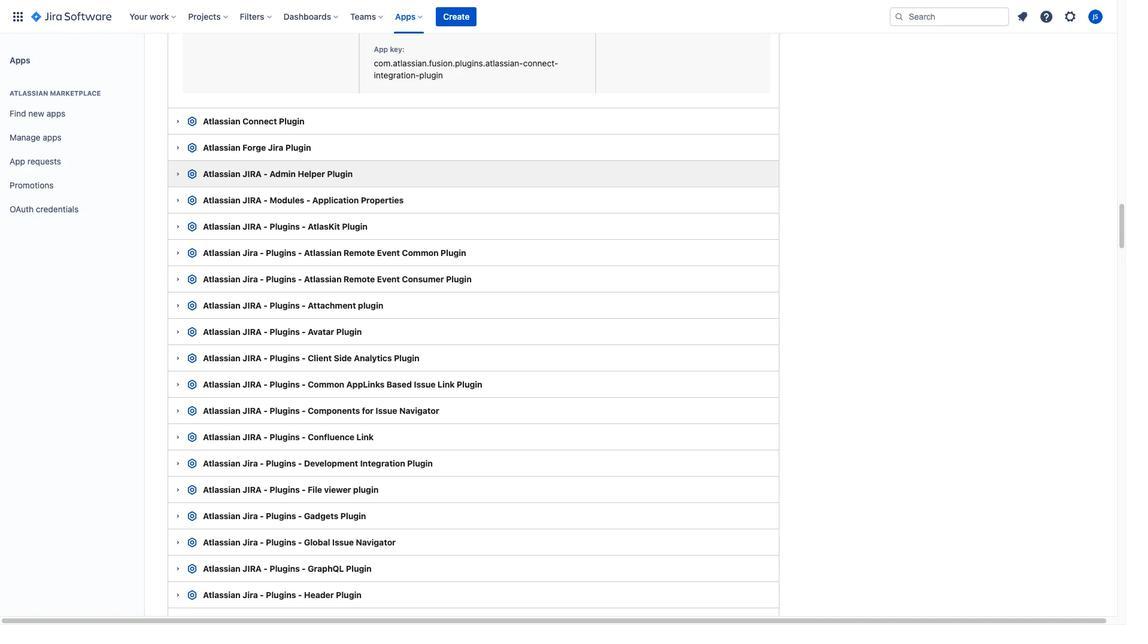 Task type: describe. For each thing, give the bounding box(es) containing it.
forge
[[242, 143, 266, 153]]

app key: com.atlassian.fusion.plugins.atlassian-connect- integration-plugin
[[374, 45, 558, 80]]

plugins for atlassian jira - plugins - client side analytics plugin
[[270, 353, 300, 364]]

atlassian jira - plugins - development integration plugin
[[203, 459, 433, 469]]

plugins for atlassian jira - plugins - gadgets plugin
[[266, 512, 296, 522]]

0 horizontal spatial issue
[[332, 538, 354, 548]]

jira for atlassian jira - plugins - common applinks based issue link plugin
[[242, 380, 262, 390]]

atlassian for atlassian forge jira plugin
[[203, 143, 240, 153]]

modules
[[270, 195, 304, 206]]

search image
[[894, 12, 904, 21]]

com.atlassian.fusion.plugins.atlassian-
[[374, 58, 523, 68]]

1 vertical spatial link
[[356, 432, 374, 443]]

your profile and settings image
[[1088, 9, 1103, 24]]

gadgets
[[304, 512, 338, 522]]

1 vertical spatial apps
[[10, 55, 30, 65]]

plugins for atlassian jira - plugins - confluence link
[[270, 432, 300, 443]]

1 vertical spatial navigator
[[356, 538, 396, 548]]

vendor: atlassian
[[374, 12, 408, 35]]

2 vertical spatial plugin
[[353, 485, 379, 495]]

0 vertical spatial apps
[[47, 108, 65, 118]]

manage apps
[[10, 132, 62, 142]]

plugins for atlassian jira - plugins - header plugin
[[266, 591, 296, 601]]

atlassian jira - plugins - common applinks based issue link plugin
[[203, 380, 482, 390]]

atlassian for atlassian jira - plugins - file viewer plugin
[[203, 485, 240, 495]]

teams button
[[347, 7, 388, 26]]

sidebar navigation image
[[131, 48, 157, 72]]

jira for atlassian jira - plugins - atlassian remote event common plugin
[[242, 248, 258, 258]]

key:
[[390, 45, 405, 54]]

jira for atlassian jira - admin helper plugin
[[242, 169, 262, 179]]

helper
[[298, 169, 325, 179]]

atlassian link
[[374, 25, 408, 35]]

jira for atlassian jira - plugins - atlassian remote event consumer plugin
[[242, 274, 258, 285]]

integration-
[[374, 70, 419, 80]]

atlassian connect plugin
[[203, 116, 305, 127]]

jira right forge
[[268, 143, 283, 153]]

analytics
[[354, 353, 392, 364]]

jira for atlassian jira - modules - application properties
[[242, 195, 262, 206]]

plugins for atlassian jira - plugins - common applinks based issue link plugin
[[270, 380, 300, 390]]

application
[[312, 195, 359, 206]]

atlassian for atlassian jira - plugins - atlaskit plugin
[[203, 222, 240, 232]]

atlassian jira - plugins - header plugin
[[203, 591, 362, 601]]

global
[[304, 538, 330, 548]]

oauth credentials link
[[5, 198, 139, 222]]

based
[[387, 380, 412, 390]]

plugins for atlassian jira - plugins - components for issue navigator
[[270, 406, 300, 416]]

manage
[[10, 132, 40, 142]]

remote for consumer
[[344, 274, 375, 285]]

consumer
[[402, 274, 444, 285]]

2 horizontal spatial issue
[[414, 380, 436, 390]]

oauth
[[10, 204, 34, 214]]

header
[[304, 591, 334, 601]]

help image
[[1039, 9, 1054, 24]]

atlassian for atlassian jira - modules - application properties
[[203, 195, 240, 206]]

client
[[308, 353, 332, 364]]

jira for atlassian jira - plugins - file viewer plugin
[[242, 485, 262, 495]]

1 horizontal spatial navigator
[[399, 406, 439, 416]]

banner containing your work
[[0, 0, 1117, 34]]

jira for atlassian jira - plugins - development integration plugin
[[242, 459, 258, 469]]

jira for atlassian jira - plugins - atlaskit plugin
[[242, 222, 262, 232]]

atlassian forge jira plugin
[[203, 143, 311, 153]]

filters button
[[236, 7, 276, 26]]

atlassian for atlassian jira - admin helper plugin
[[203, 169, 240, 179]]

your work
[[129, 11, 169, 21]]

confluence
[[308, 432, 354, 443]]

jira for atlassian jira - plugins - avatar plugin
[[242, 327, 262, 337]]

atlassian jira - plugins - avatar plugin
[[203, 327, 362, 337]]

plugins for atlassian jira - plugins - attachment plugin
[[270, 301, 300, 311]]

create
[[443, 11, 470, 21]]

jira for atlassian jira - plugins - components for issue navigator
[[242, 406, 262, 416]]

create button
[[436, 7, 477, 26]]

jira for atlassian jira - plugins - gadgets plugin
[[242, 512, 258, 522]]

remote for common
[[344, 248, 375, 258]]

your work button
[[126, 7, 181, 26]]

1 vertical spatial plugin
[[358, 301, 383, 311]]

marketplace
[[50, 89, 101, 97]]

1 vertical spatial common
[[308, 380, 344, 390]]

1 horizontal spatial link
[[438, 380, 455, 390]]

appswitcher icon image
[[11, 9, 25, 24]]

1 horizontal spatial common
[[402, 248, 439, 258]]

projects
[[188, 11, 221, 21]]

atlassian for atlassian jira - plugins - graphql plugin
[[203, 564, 240, 574]]

1 vertical spatial issue
[[376, 406, 397, 416]]

find new apps link
[[5, 102, 139, 126]]

atlassian for atlassian jira - plugins - gadgets plugin
[[203, 512, 240, 522]]

atlassian for atlassian jira - plugins - attachment plugin
[[203, 301, 240, 311]]

app requests link
[[5, 150, 139, 174]]



Task type: vqa. For each thing, say whether or not it's contained in the screenshot.
The
no



Task type: locate. For each thing, give the bounding box(es) containing it.
jira for atlassian jira - plugins - graphql plugin
[[242, 564, 262, 574]]

remote down atlassian jira - plugins - atlassian remote event common plugin
[[344, 274, 375, 285]]

7 jira from the top
[[242, 380, 262, 390]]

atlassian jira - admin helper plugin
[[203, 169, 353, 179]]

event for common
[[377, 248, 400, 258]]

issue
[[414, 380, 436, 390], [376, 406, 397, 416], [332, 538, 354, 548]]

1 remote from the top
[[344, 248, 375, 258]]

properties
[[361, 195, 404, 206]]

plugins for atlassian jira - plugins - atlassian remote event common plugin
[[266, 248, 296, 258]]

11 jira from the top
[[242, 564, 262, 574]]

plugins for atlassian jira - plugins - atlassian remote event consumer plugin
[[266, 274, 296, 285]]

atlassian marketplace
[[10, 89, 101, 97]]

plugins
[[270, 222, 300, 232], [266, 248, 296, 258], [266, 274, 296, 285], [270, 301, 300, 311], [270, 327, 300, 337], [270, 353, 300, 364], [270, 380, 300, 390], [270, 406, 300, 416], [270, 432, 300, 443], [266, 459, 296, 469], [270, 485, 300, 495], [266, 512, 296, 522], [266, 538, 296, 548], [270, 564, 300, 574], [266, 591, 296, 601]]

jira down atlassian jira - plugins - file viewer plugin
[[242, 512, 258, 522]]

plugin down com.atlassian.fusion.plugins.atlassian-
[[419, 70, 443, 80]]

Search field
[[890, 7, 1009, 26]]

integration
[[360, 459, 405, 469]]

link
[[438, 380, 455, 390], [356, 432, 374, 443]]

filters
[[240, 11, 264, 21]]

for
[[362, 406, 374, 416]]

event for consumer
[[377, 274, 400, 285]]

0 vertical spatial apps
[[395, 11, 416, 21]]

side
[[334, 353, 352, 364]]

issue right global
[[332, 538, 354, 548]]

jira up the 'atlassian jira - plugins - attachment plugin'
[[242, 274, 258, 285]]

atlassian inside "group"
[[10, 89, 48, 97]]

atlassian for atlassian jira - plugins - development integration plugin
[[203, 459, 240, 469]]

atlassian jira - plugins - atlassian remote event consumer plugin
[[203, 274, 472, 285]]

plugin
[[419, 70, 443, 80], [358, 301, 383, 311], [353, 485, 379, 495]]

promotions
[[10, 180, 54, 190]]

connect-
[[523, 58, 558, 68]]

0 horizontal spatial navigator
[[356, 538, 396, 548]]

jira for atlassian jira - plugins - confluence link
[[242, 432, 262, 443]]

1 horizontal spatial issue
[[376, 406, 397, 416]]

app inside app key: com.atlassian.fusion.plugins.atlassian-connect- integration-plugin
[[374, 45, 388, 54]]

promotions link
[[5, 174, 139, 198]]

atlassian jira - plugins - global issue navigator
[[203, 538, 396, 548]]

1 vertical spatial event
[[377, 274, 400, 285]]

atlassian for atlassian jira - plugins - atlassian remote event consumer plugin
[[203, 274, 240, 285]]

viewer
[[324, 485, 351, 495]]

atlassian jira - plugins - gadgets plugin
[[203, 512, 366, 522]]

graphql
[[308, 564, 344, 574]]

teams
[[350, 11, 376, 21]]

plugin
[[279, 116, 305, 127], [285, 143, 311, 153], [327, 169, 353, 179], [342, 222, 368, 232], [441, 248, 466, 258], [446, 274, 472, 285], [336, 327, 362, 337], [394, 353, 419, 364], [457, 380, 482, 390], [407, 459, 433, 469], [340, 512, 366, 522], [346, 564, 372, 574], [336, 591, 362, 601]]

apps
[[47, 108, 65, 118], [43, 132, 62, 142]]

2 jira from the top
[[242, 195, 262, 206]]

find
[[10, 108, 26, 118]]

0 vertical spatial issue
[[414, 380, 436, 390]]

0 horizontal spatial link
[[356, 432, 374, 443]]

apps inside popup button
[[395, 11, 416, 21]]

settings image
[[1063, 9, 1078, 24]]

0 horizontal spatial common
[[308, 380, 344, 390]]

manage apps link
[[5, 126, 139, 150]]

atlassian jira - plugins - graphql plugin
[[203, 564, 372, 574]]

admin
[[270, 169, 296, 179]]

atlassian jira - plugins - atlassian remote event common plugin
[[203, 248, 466, 258]]

atlassian for atlassian jira - plugins - client side analytics plugin
[[203, 353, 240, 364]]

0 horizontal spatial apps
[[10, 55, 30, 65]]

plugin inside app key: com.atlassian.fusion.plugins.atlassian-connect- integration-plugin
[[419, 70, 443, 80]]

plugins for atlassian jira - plugins - file viewer plugin
[[270, 485, 300, 495]]

banner
[[0, 0, 1117, 34]]

atlassian for atlassian jira - plugins - global issue navigator
[[203, 538, 240, 548]]

issue right "based"
[[414, 380, 436, 390]]

5 jira from the top
[[242, 327, 262, 337]]

atlassian for atlassian jira - plugins - components for issue navigator
[[203, 406, 240, 416]]

app inside 'link'
[[10, 156, 25, 166]]

atlassian
[[374, 25, 408, 35], [10, 89, 48, 97], [203, 116, 240, 127], [203, 143, 240, 153], [203, 169, 240, 179], [203, 195, 240, 206], [203, 222, 240, 232], [203, 248, 240, 258], [304, 248, 342, 258], [203, 274, 240, 285], [304, 274, 342, 285], [203, 301, 240, 311], [203, 327, 240, 337], [203, 353, 240, 364], [203, 380, 240, 390], [203, 406, 240, 416], [203, 432, 240, 443], [203, 459, 240, 469], [203, 485, 240, 495], [203, 512, 240, 522], [203, 538, 240, 548], [203, 564, 240, 574], [203, 591, 240, 601]]

jira down atlassian jira - plugins - graphql plugin
[[242, 591, 258, 601]]

app for app key: com.atlassian.fusion.plugins.atlassian-connect- integration-plugin
[[374, 45, 388, 54]]

plugins up atlassian jira - plugins - confluence link
[[270, 406, 300, 416]]

jira
[[242, 169, 262, 179], [242, 195, 262, 206], [242, 222, 262, 232], [242, 301, 262, 311], [242, 327, 262, 337], [242, 353, 262, 364], [242, 380, 262, 390], [242, 406, 262, 416], [242, 432, 262, 443], [242, 485, 262, 495], [242, 564, 262, 574]]

8 jira from the top
[[242, 406, 262, 416]]

plugins down atlassian jira - plugins - gadgets plugin
[[266, 538, 296, 548]]

apps up the atlassian link
[[395, 11, 416, 21]]

connect
[[242, 116, 277, 127]]

navigator
[[399, 406, 439, 416], [356, 538, 396, 548]]

0 vertical spatial navigator
[[399, 406, 439, 416]]

atlassian for atlassian jira - plugins - avatar plugin
[[203, 327, 240, 337]]

2 remote from the top
[[344, 274, 375, 285]]

jira software image
[[31, 9, 111, 24], [31, 9, 111, 24]]

0 vertical spatial link
[[438, 380, 455, 390]]

1 horizontal spatial app
[[374, 45, 388, 54]]

6 jira from the top
[[242, 353, 262, 364]]

atlassian jira - plugins - file viewer plugin
[[203, 485, 379, 495]]

app
[[374, 45, 388, 54], [10, 156, 25, 166]]

-
[[264, 169, 268, 179], [264, 195, 268, 206], [306, 195, 310, 206], [264, 222, 268, 232], [302, 222, 306, 232], [260, 248, 264, 258], [298, 248, 302, 258], [260, 274, 264, 285], [298, 274, 302, 285], [264, 301, 268, 311], [302, 301, 306, 311], [264, 327, 268, 337], [302, 327, 306, 337], [264, 353, 268, 364], [302, 353, 306, 364], [264, 380, 268, 390], [302, 380, 306, 390], [264, 406, 268, 416], [302, 406, 306, 416], [264, 432, 268, 443], [302, 432, 306, 443], [260, 459, 264, 469], [298, 459, 302, 469], [264, 485, 268, 495], [302, 485, 306, 495], [260, 512, 264, 522], [298, 512, 302, 522], [260, 538, 264, 548], [298, 538, 302, 548], [264, 564, 268, 574], [302, 564, 306, 574], [260, 591, 264, 601], [298, 591, 302, 601]]

plugins for atlassian jira - plugins - avatar plugin
[[270, 327, 300, 337]]

atlassian jira - plugins - attachment plugin
[[203, 301, 383, 311]]

atlassian for atlassian jira - plugins - header plugin
[[203, 591, 240, 601]]

dashboards button
[[280, 7, 343, 26]]

4 jira from the top
[[242, 301, 262, 311]]

atlassian for atlassian jira - plugins - atlassian remote event common plugin
[[203, 248, 240, 258]]

2 event from the top
[[377, 274, 400, 285]]

new
[[28, 108, 44, 118]]

2 vertical spatial issue
[[332, 538, 354, 548]]

issue right 'for'
[[376, 406, 397, 416]]

remote up atlassian jira - plugins - atlassian remote event consumer plugin
[[344, 248, 375, 258]]

plugins down modules on the top
[[270, 222, 300, 232]]

plugins up atlassian jira - plugins - header plugin
[[270, 564, 300, 574]]

apps down 'appswitcher icon'
[[10, 55, 30, 65]]

navigator right global
[[356, 538, 396, 548]]

atlassian jira - plugins - client side analytics plugin
[[203, 353, 419, 364]]

atlassian jira - modules - application properties
[[203, 195, 404, 206]]

atlassian for atlassian jira - plugins - common applinks based issue link plugin
[[203, 380, 240, 390]]

plugins down atlassian jira - plugins - file viewer plugin
[[266, 512, 296, 522]]

atlassian for atlassian connect plugin
[[203, 116, 240, 127]]

event left consumer
[[377, 274, 400, 285]]

common up consumer
[[402, 248, 439, 258]]

plugins up atlassian jira - plugins - gadgets plugin
[[270, 485, 300, 495]]

attachment
[[308, 301, 356, 311]]

atlassian marketplace group
[[5, 77, 139, 225]]

1 horizontal spatial apps
[[395, 11, 416, 21]]

0 vertical spatial plugin
[[419, 70, 443, 80]]

10 jira from the top
[[242, 485, 262, 495]]

jira for atlassian jira - plugins - attachment plugin
[[242, 301, 262, 311]]

projects button
[[185, 7, 233, 26]]

plugins down atlassian jira - plugins - confluence link
[[266, 459, 296, 469]]

1 vertical spatial apps
[[43, 132, 62, 142]]

plugins up atlassian jira - plugins - development integration plugin
[[270, 432, 300, 443]]

app down manage
[[10, 156, 25, 166]]

atlassian for atlassian jira - plugins - confluence link
[[203, 432, 240, 443]]

app for app requests
[[10, 156, 25, 166]]

0 horizontal spatial app
[[10, 156, 25, 166]]

primary element
[[7, 0, 890, 33]]

navigator down "based"
[[399, 406, 439, 416]]

atlassian jira - plugins - confluence link
[[203, 432, 374, 443]]

1 jira from the top
[[242, 169, 262, 179]]

link down 'for'
[[356, 432, 374, 443]]

jira for atlassian jira - plugins - global issue navigator
[[242, 538, 258, 548]]

oauth credentials
[[10, 204, 79, 214]]

credentials
[[36, 204, 79, 214]]

dashboards
[[284, 11, 331, 21]]

plugins down the atlassian jira - plugins - client side analytics plugin
[[270, 380, 300, 390]]

file
[[308, 485, 322, 495]]

notifications image
[[1015, 9, 1030, 24]]

link right "based"
[[438, 380, 455, 390]]

plugin right attachment
[[358, 301, 383, 311]]

plugins for atlassian jira - plugins - development integration plugin
[[266, 459, 296, 469]]

plugins for atlassian jira - plugins - global issue navigator
[[266, 538, 296, 548]]

apps right new
[[47, 108, 65, 118]]

plugins down atlassian jira - plugins - graphql plugin
[[266, 591, 296, 601]]

jira down atlassian jira - plugins - confluence link
[[242, 459, 258, 469]]

1 event from the top
[[377, 248, 400, 258]]

apps
[[395, 11, 416, 21], [10, 55, 30, 65]]

vendor:
[[374, 12, 401, 21]]

jira for atlassian jira - plugins - header plugin
[[242, 591, 258, 601]]

3 jira from the top
[[242, 222, 262, 232]]

jira for atlassian jira - plugins - client side analytics plugin
[[242, 353, 262, 364]]

app left key:
[[374, 45, 388, 54]]

find new apps
[[10, 108, 65, 118]]

9 jira from the top
[[242, 432, 262, 443]]

0 vertical spatial remote
[[344, 248, 375, 258]]

1 vertical spatial app
[[10, 156, 25, 166]]

plugins for atlassian jira - plugins - graphql plugin
[[270, 564, 300, 574]]

atlaskit
[[308, 222, 340, 232]]

plugin right viewer
[[353, 485, 379, 495]]

plugins down the 'atlassian jira - plugins - attachment plugin'
[[270, 327, 300, 337]]

plugins down atlassian jira - plugins - atlaskit plugin at the top
[[266, 248, 296, 258]]

components
[[308, 406, 360, 416]]

1 vertical spatial remote
[[344, 274, 375, 285]]

common up atlassian jira - plugins - components for issue navigator
[[308, 380, 344, 390]]

plugins up the 'atlassian jira - plugins - attachment plugin'
[[266, 274, 296, 285]]

atlassian jira - plugins - atlaskit plugin
[[203, 222, 368, 232]]

plugins down atlassian jira - plugins - avatar plugin
[[270, 353, 300, 364]]

0 vertical spatial event
[[377, 248, 400, 258]]

event down properties
[[377, 248, 400, 258]]

app requests
[[10, 156, 61, 166]]

0 vertical spatial app
[[374, 45, 388, 54]]

jira down atlassian jira - plugins - atlaskit plugin at the top
[[242, 248, 258, 258]]

common
[[402, 248, 439, 258], [308, 380, 344, 390]]

apps button
[[392, 7, 428, 26]]

development
[[304, 459, 358, 469]]

atlassian for atlassian marketplace
[[10, 89, 48, 97]]

event
[[377, 248, 400, 258], [377, 274, 400, 285]]

applinks
[[346, 380, 385, 390]]

plugins up atlassian jira - plugins - avatar plugin
[[270, 301, 300, 311]]

requests
[[27, 156, 61, 166]]

work
[[150, 11, 169, 21]]

0 vertical spatial common
[[402, 248, 439, 258]]

jira down atlassian jira - plugins - gadgets plugin
[[242, 538, 258, 548]]

jira
[[268, 143, 283, 153], [242, 248, 258, 258], [242, 274, 258, 285], [242, 459, 258, 469], [242, 512, 258, 522], [242, 538, 258, 548], [242, 591, 258, 601]]

plugins for atlassian jira - plugins - atlaskit plugin
[[270, 222, 300, 232]]

atlassian jira - plugins - components for issue navigator
[[203, 406, 439, 416]]

your
[[129, 11, 147, 21]]

avatar
[[308, 327, 334, 337]]

apps up requests
[[43, 132, 62, 142]]



